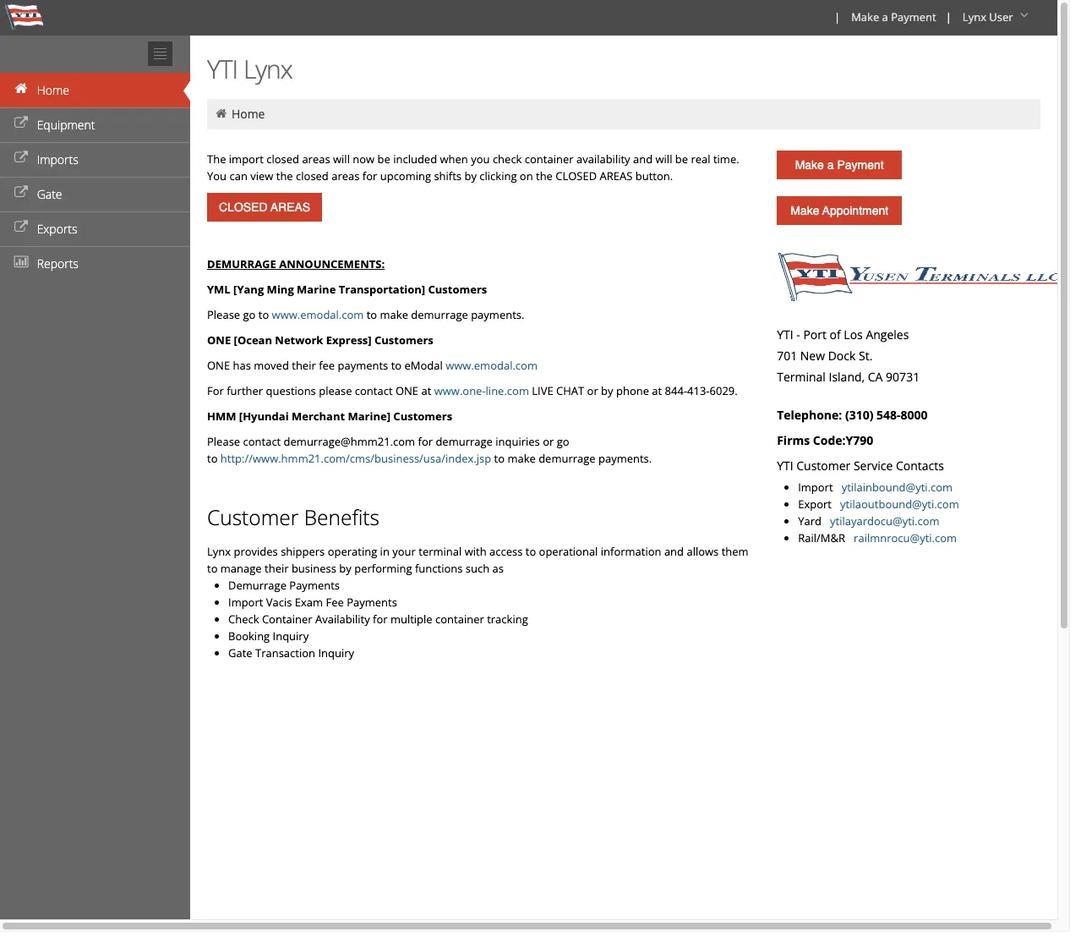 Task type: locate. For each thing, give the bounding box(es) containing it.
external link image down home image at the top left of the page
[[13, 118, 30, 129]]

in
[[380, 544, 390, 559]]

0 vertical spatial container
[[525, 151, 574, 167]]

check
[[493, 151, 522, 167]]

1 horizontal spatial by
[[465, 168, 477, 184]]

go inside please contact demurrage@hmm21.com for demurrage inquiries or go to
[[557, 434, 570, 449]]

network
[[275, 332, 323, 348]]

terminal
[[778, 369, 826, 385]]

customers right transportation]
[[428, 282, 488, 297]]

when
[[440, 151, 468, 167]]

0 horizontal spatial payments.
[[471, 307, 525, 322]]

will up the button.
[[656, 151, 673, 167]]

lynx inside the lynx provides shippers operating in your terminal with access to operational information and allows them to manage their business by performing functions such as demurrage payments import vacis exam fee payments check container availability for multiple container tracking booking inquiry gate transaction inquiry
[[207, 544, 231, 559]]

customers up emodal
[[375, 332, 434, 348]]

1 horizontal spatial at
[[653, 383, 663, 398]]

yti for yti lynx
[[207, 52, 238, 86]]

import up check
[[228, 595, 263, 610]]

0 vertical spatial lynx
[[963, 9, 987, 25]]

0 horizontal spatial the
[[276, 168, 293, 184]]

1 be from the left
[[378, 151, 391, 167]]

please for please go to www.emodal.com to make demurrage payments.
[[207, 307, 240, 322]]

container inside the lynx provides shippers operating in your terminal with access to operational information and allows them to manage their business by performing functions such as demurrage payments import vacis exam fee payments check container availability for multiple container tracking booking inquiry gate transaction inquiry
[[436, 612, 485, 627]]

0 horizontal spatial home link
[[0, 73, 190, 107]]

new
[[801, 348, 826, 364]]

1 horizontal spatial payment
[[892, 9, 937, 25]]

marine
[[297, 282, 336, 297]]

1 vertical spatial areas
[[332, 168, 360, 184]]

a
[[883, 9, 889, 25], [828, 158, 835, 172]]

2 vertical spatial make
[[791, 204, 820, 217]]

0 vertical spatial yti
[[207, 52, 238, 86]]

0 horizontal spatial payment
[[838, 158, 885, 172]]

[ocean
[[234, 332, 272, 348]]

hmm [hyundai merchant marine] customers
[[207, 409, 453, 424]]

their inside the lynx provides shippers operating in your terminal with access to operational information and allows them to manage their business by performing functions such as demurrage payments import vacis exam fee payments check container availability for multiple container tracking booking inquiry gate transaction inquiry
[[265, 561, 289, 576]]

customer
[[797, 458, 851, 474], [207, 503, 299, 531]]

1 vertical spatial make
[[508, 451, 536, 466]]

be right now
[[378, 151, 391, 167]]

2 vertical spatial customers
[[394, 409, 453, 424]]

1 horizontal spatial payments.
[[599, 451, 652, 466]]

operational
[[539, 544, 598, 559]]

external link image inside exports link
[[13, 222, 30, 233]]

closed up view
[[267, 151, 299, 167]]

make down inquiries
[[508, 451, 536, 466]]

2 vertical spatial external link image
[[13, 222, 30, 233]]

by left phone
[[602, 383, 614, 398]]

home image
[[13, 83, 30, 95]]

areas left now
[[302, 151, 330, 167]]

0 vertical spatial make a payment
[[852, 9, 937, 25]]

0 horizontal spatial be
[[378, 151, 391, 167]]

1 vertical spatial customers
[[375, 332, 434, 348]]

0 horizontal spatial their
[[265, 561, 289, 576]]

1 vertical spatial payment
[[838, 158, 885, 172]]

external link image up external link image
[[13, 152, 30, 164]]

0 horizontal spatial container
[[436, 612, 485, 627]]

0 vertical spatial payments.
[[471, 307, 525, 322]]

real
[[691, 151, 711, 167]]

www.emodal.com down marine
[[272, 307, 364, 322]]

1 vertical spatial make
[[796, 158, 825, 172]]

0 horizontal spatial lynx
[[207, 544, 231, 559]]

make down transportation]
[[380, 307, 409, 322]]

0 vertical spatial areas
[[302, 151, 330, 167]]

0 horizontal spatial and
[[634, 151, 653, 167]]

the
[[207, 151, 226, 167]]

2 vertical spatial yti
[[778, 458, 794, 474]]

0 horizontal spatial import
[[228, 595, 263, 610]]

0 vertical spatial and
[[634, 151, 653, 167]]

please down hmm
[[207, 434, 240, 449]]

contact down one has moved their fee payments to emodal www.emodal.com
[[355, 383, 393, 398]]

demurrage@hmm21.com
[[284, 434, 415, 449]]

contact down [hyundai
[[243, 434, 281, 449]]

ytilayardocu@yti.com
[[831, 513, 940, 529]]

1 vertical spatial external link image
[[13, 152, 30, 164]]

dock
[[829, 348, 856, 364]]

port
[[804, 327, 827, 343]]

2 vertical spatial lynx
[[207, 544, 231, 559]]

reports link
[[0, 246, 190, 281]]

-
[[797, 327, 801, 343]]

the
[[276, 168, 293, 184], [536, 168, 553, 184]]

closed
[[267, 151, 299, 167], [296, 168, 329, 184]]

3 external link image from the top
[[13, 222, 30, 233]]

gate down booking
[[228, 645, 253, 661]]

www.one-line.com link
[[435, 383, 529, 398]]

at down emodal
[[422, 383, 432, 398]]

www.emodal.com link down marine
[[272, 307, 364, 322]]

customers up http://www.hmm21.com/cms/business/usa/index.jsp to make demurrage payments.
[[394, 409, 453, 424]]

by down operating
[[339, 561, 352, 576]]

gate
[[37, 186, 62, 202], [228, 645, 253, 661]]

0 vertical spatial customers
[[428, 282, 488, 297]]

one has moved their fee payments to emodal www.emodal.com
[[207, 358, 538, 373]]

demurrage down inquiries
[[539, 451, 596, 466]]

1 horizontal spatial be
[[676, 151, 689, 167]]

http://www.hmm21.com/cms/business/usa/index.jsp link
[[221, 451, 492, 466]]

0 vertical spatial inquiry
[[273, 629, 309, 644]]

0 horizontal spatial will
[[333, 151, 350, 167]]

appointment
[[823, 204, 889, 217]]

0 vertical spatial or
[[588, 383, 599, 398]]

0 vertical spatial one
[[207, 332, 231, 348]]

0 vertical spatial a
[[883, 9, 889, 25]]

0 vertical spatial external link image
[[13, 118, 30, 129]]

you
[[471, 151, 490, 167]]

payments up availability
[[347, 595, 397, 610]]

0 vertical spatial go
[[243, 307, 256, 322]]

demurrage
[[228, 578, 287, 593]]

please inside please contact demurrage@hmm21.com for demurrage inquiries or go to
[[207, 434, 240, 449]]

customers
[[428, 282, 488, 297], [375, 332, 434, 348], [394, 409, 453, 424]]

go down [yang
[[243, 307, 256, 322]]

the right view
[[276, 168, 293, 184]]

1 horizontal spatial |
[[946, 9, 952, 25]]

be
[[378, 151, 391, 167], [676, 151, 689, 167]]

1 vertical spatial gate
[[228, 645, 253, 661]]

container up on
[[525, 151, 574, 167]]

payments. up the 'line.com'
[[471, 307, 525, 322]]

0 vertical spatial by
[[465, 168, 477, 184]]

2 the from the left
[[536, 168, 553, 184]]

1 horizontal spatial www.emodal.com link
[[446, 358, 538, 373]]

1 horizontal spatial contact
[[355, 383, 393, 398]]

2 horizontal spatial by
[[602, 383, 614, 398]]

multiple
[[391, 612, 433, 627]]

one left [ocean
[[207, 332, 231, 348]]

to up [ocean
[[259, 307, 269, 322]]

inquiry
[[273, 629, 309, 644], [318, 645, 354, 661]]

make a payment
[[852, 9, 937, 25], [796, 158, 885, 172]]

external link image inside equipment link
[[13, 118, 30, 129]]

payments down business
[[290, 578, 340, 593]]

button.
[[636, 168, 673, 184]]

www.emodal.com link
[[272, 307, 364, 322], [446, 358, 538, 373]]

2 please from the top
[[207, 434, 240, 449]]

1 horizontal spatial container
[[525, 151, 574, 167]]

by down you
[[465, 168, 477, 184]]

such
[[466, 561, 490, 576]]

1 please from the top
[[207, 307, 240, 322]]

external link image for equipment
[[13, 118, 30, 129]]

1 vertical spatial one
[[207, 358, 230, 373]]

1 external link image from the top
[[13, 118, 30, 129]]

home
[[37, 82, 69, 98], [232, 106, 265, 122]]

lynx provides shippers operating in your terminal with access to operational information and allows them to manage their business by performing functions such as demurrage payments import vacis exam fee payments check container availability for multiple container tracking booking inquiry gate transaction inquiry
[[207, 544, 749, 661]]

yti left -
[[778, 327, 794, 343]]

demurrage up http://www.hmm21.com/cms/business/usa/index.jsp to make demurrage payments.
[[436, 434, 493, 449]]

information
[[601, 544, 662, 559]]

areas
[[302, 151, 330, 167], [332, 168, 360, 184]]

to down hmm
[[207, 451, 218, 466]]

payments.
[[471, 307, 525, 322], [599, 451, 652, 466]]

1 vertical spatial go
[[557, 434, 570, 449]]

customer up provides
[[207, 503, 299, 531]]

external link image inside imports link
[[13, 152, 30, 164]]

at left the 844-
[[653, 383, 663, 398]]

inquiry down the container
[[273, 629, 309, 644]]

will
[[333, 151, 350, 167], [656, 151, 673, 167]]

check
[[228, 612, 259, 627]]

included
[[394, 151, 437, 167]]

1 horizontal spatial payments
[[347, 595, 397, 610]]

0 horizontal spatial areas
[[302, 151, 330, 167]]

0 horizontal spatial or
[[543, 434, 554, 449]]

0 vertical spatial for
[[363, 168, 378, 184]]

0 horizontal spatial gate
[[37, 186, 62, 202]]

and up the button.
[[634, 151, 653, 167]]

their
[[292, 358, 316, 373], [265, 561, 289, 576]]

imports
[[37, 151, 78, 167]]

www.emodal.com link up www.one-line.com link
[[446, 358, 538, 373]]

1 horizontal spatial import
[[799, 480, 834, 495]]

at
[[422, 383, 432, 398], [653, 383, 663, 398]]

1 vertical spatial closed
[[296, 168, 329, 184]]

|
[[835, 9, 841, 25], [946, 9, 952, 25]]

will left now
[[333, 151, 350, 167]]

demurrage up emodal
[[411, 307, 468, 322]]

0 horizontal spatial by
[[339, 561, 352, 576]]

yml
[[207, 282, 231, 297]]

1 horizontal spatial a
[[883, 9, 889, 25]]

areas down now
[[332, 168, 360, 184]]

fee
[[326, 595, 344, 610]]

0 horizontal spatial www.emodal.com link
[[272, 307, 364, 322]]

to down inquiries
[[494, 451, 505, 466]]

go right inquiries
[[557, 434, 570, 449]]

gate right external link image
[[37, 186, 62, 202]]

0 vertical spatial customer
[[797, 458, 851, 474]]

1 vertical spatial for
[[418, 434, 433, 449]]

operating
[[328, 544, 377, 559]]

2 vertical spatial for
[[373, 612, 388, 627]]

home link right home icon
[[232, 106, 265, 122]]

www.emodal.com
[[272, 307, 364, 322], [446, 358, 538, 373]]

1 vertical spatial please
[[207, 434, 240, 449]]

shifts
[[434, 168, 462, 184]]

yti up home icon
[[207, 52, 238, 86]]

to
[[259, 307, 269, 322], [367, 307, 377, 322], [391, 358, 402, 373], [207, 451, 218, 466], [494, 451, 505, 466], [526, 544, 536, 559], [207, 561, 218, 576]]

payment up appointment
[[838, 158, 885, 172]]

their left fee
[[292, 358, 316, 373]]

yti for yti - port of los angeles 701 new dock st. terminal island, ca 90731
[[778, 327, 794, 343]]

1 vertical spatial yti
[[778, 327, 794, 343]]

by inside the lynx provides shippers operating in your terminal with access to operational information and allows them to manage their business by performing functions such as demurrage payments import vacis exam fee payments check container availability for multiple container tracking booking inquiry gate transaction inquiry
[[339, 561, 352, 576]]

express]
[[326, 332, 372, 348]]

1 vertical spatial demurrage
[[436, 434, 493, 449]]

lynx
[[963, 9, 987, 25], [244, 52, 292, 86], [207, 544, 231, 559]]

or right chat
[[588, 383, 599, 398]]

to left manage
[[207, 561, 218, 576]]

closed right view
[[296, 168, 329, 184]]

1 vertical spatial a
[[828, 158, 835, 172]]

www.emodal.com up www.one-line.com link
[[446, 358, 538, 373]]

or inside please contact demurrage@hmm21.com for demurrage inquiries or go to
[[543, 434, 554, 449]]

2 vertical spatial one
[[396, 383, 419, 398]]

0 vertical spatial contact
[[355, 383, 393, 398]]

customer down firms code:y790
[[797, 458, 851, 474]]

and left allows
[[665, 544, 684, 559]]

2 external link image from the top
[[13, 152, 30, 164]]

1 vertical spatial or
[[543, 434, 554, 449]]

lynx for provides
[[207, 544, 231, 559]]

yti down firms
[[778, 458, 794, 474]]

1 horizontal spatial areas
[[332, 168, 360, 184]]

1 horizontal spatial www.emodal.com
[[446, 358, 538, 373]]

provides
[[234, 544, 278, 559]]

yard
[[799, 513, 828, 529]]

you
[[207, 168, 227, 184]]

0 horizontal spatial at
[[422, 383, 432, 398]]

for left multiple
[[373, 612, 388, 627]]

one
[[207, 332, 231, 348], [207, 358, 230, 373], [396, 383, 419, 398]]

payment
[[892, 9, 937, 25], [838, 158, 885, 172]]

1 horizontal spatial their
[[292, 358, 316, 373]]

or right inquiries
[[543, 434, 554, 449]]

home link up equipment
[[0, 73, 190, 107]]

0 horizontal spatial make
[[380, 307, 409, 322]]

ming
[[267, 282, 294, 297]]

export
[[799, 497, 838, 512]]

can
[[230, 168, 248, 184]]

one left has
[[207, 358, 230, 373]]

one down emodal
[[396, 383, 419, 398]]

contact
[[355, 383, 393, 398], [243, 434, 281, 449]]

external link image down external link image
[[13, 222, 30, 233]]

0 vertical spatial home
[[37, 82, 69, 98]]

1 the from the left
[[276, 168, 293, 184]]

fee
[[319, 358, 335, 373]]

0 horizontal spatial payments
[[290, 578, 340, 593]]

import up the export
[[799, 480, 834, 495]]

please down yml
[[207, 307, 240, 322]]

the right on
[[536, 168, 553, 184]]

2 vertical spatial by
[[339, 561, 352, 576]]

0 vertical spatial payments
[[290, 578, 340, 593]]

one for one [ocean network express] customers
[[207, 332, 231, 348]]

1 vertical spatial contact
[[243, 434, 281, 449]]

yti inside 'yti - port of los angeles 701 new dock st. terminal island, ca 90731'
[[778, 327, 794, 343]]

external link image for imports
[[13, 152, 30, 164]]

container left the tracking at the bottom left of page
[[436, 612, 485, 627]]

1 vertical spatial lynx
[[244, 52, 292, 86]]

home right home image at the top left of the page
[[37, 82, 69, 98]]

payment left lynx user
[[892, 9, 937, 25]]

bar chart image
[[13, 256, 30, 268]]

1 vertical spatial inquiry
[[318, 645, 354, 661]]

be left real
[[676, 151, 689, 167]]

2 vertical spatial demurrage
[[539, 451, 596, 466]]

0 horizontal spatial www.emodal.com
[[272, 307, 364, 322]]

payments. down phone
[[599, 451, 652, 466]]

their up demurrage
[[265, 561, 289, 576]]

contact inside please contact demurrage@hmm21.com for demurrage inquiries or go to
[[243, 434, 281, 449]]

announcements:
[[279, 256, 385, 272]]

home right home icon
[[232, 106, 265, 122]]

for down now
[[363, 168, 378, 184]]

None submit
[[207, 193, 322, 222]]

external link image
[[13, 118, 30, 129], [13, 152, 30, 164], [13, 222, 30, 233]]

1 vertical spatial import
[[228, 595, 263, 610]]

for
[[363, 168, 378, 184], [418, 434, 433, 449], [373, 612, 388, 627]]

for up http://www.hmm21.com/cms/business/usa/index.jsp to make demurrage payments.
[[418, 434, 433, 449]]

1 horizontal spatial the
[[536, 168, 553, 184]]

0 vertical spatial gate
[[37, 186, 62, 202]]

exports
[[37, 221, 77, 237]]

inquiry down availability
[[318, 645, 354, 661]]



Task type: describe. For each thing, give the bounding box(es) containing it.
availability
[[577, 151, 631, 167]]

please for please contact demurrage@hmm21.com for demurrage inquiries or go to
[[207, 434, 240, 449]]

line.com
[[486, 383, 529, 398]]

lynx user link
[[956, 0, 1040, 36]]

2 | from the left
[[946, 9, 952, 25]]

closed
[[556, 168, 597, 184]]

0 vertical spatial payment
[[892, 9, 937, 25]]

1 horizontal spatial home link
[[232, 106, 265, 122]]

for inside 'the import closed areas will now be included when you check container availability and will be real time. you can view the closed areas for upcoming shifts by clicking on the closed areas button.'
[[363, 168, 378, 184]]

make appointment link
[[778, 196, 903, 225]]

lynx user
[[963, 9, 1014, 25]]

to left emodal
[[391, 358, 402, 373]]

for further questions please contact one at www.one-line.com live chat or by phone at 844-413-6029.
[[207, 383, 738, 398]]

import inside the lynx provides shippers operating in your terminal with access to operational information and allows them to manage their business by performing functions such as demurrage payments import vacis exam fee payments check container availability for multiple container tracking booking inquiry gate transaction inquiry
[[228, 595, 263, 610]]

of
[[830, 327, 841, 343]]

questions
[[266, 383, 316, 398]]

please contact demurrage@hmm21.com for demurrage inquiries or go to
[[207, 434, 570, 466]]

ytilainbound@yti.com
[[842, 480, 953, 495]]

equipment link
[[0, 107, 190, 142]]

and inside the lynx provides shippers operating in your terminal with access to operational information and allows them to manage their business by performing functions such as demurrage payments import vacis exam fee payments check container availability for multiple container tracking booking inquiry gate transaction inquiry
[[665, 544, 684, 559]]

1 will from the left
[[333, 151, 350, 167]]

exam
[[295, 595, 323, 610]]

tracking
[[487, 612, 528, 627]]

transportation]
[[339, 282, 426, 297]]

external link image for exports
[[13, 222, 30, 233]]

413-
[[688, 383, 710, 398]]

transaction
[[255, 645, 316, 661]]

phone
[[617, 383, 650, 398]]

[hyundai
[[239, 409, 289, 424]]

1 vertical spatial by
[[602, 383, 614, 398]]

imports link
[[0, 142, 190, 177]]

inquiries
[[496, 434, 540, 449]]

ytilaoutbound@yti.com
[[841, 497, 960, 512]]

0 vertical spatial make a payment link
[[844, 0, 943, 36]]

one for one has moved their fee payments to emodal www.emodal.com
[[207, 358, 230, 373]]

allows
[[687, 544, 719, 559]]

to right access at bottom
[[526, 544, 536, 559]]

telephone:
[[778, 407, 843, 423]]

1 vertical spatial www.emodal.com
[[446, 358, 538, 373]]

your
[[393, 544, 416, 559]]

1 horizontal spatial customer
[[797, 458, 851, 474]]

to inside please contact demurrage@hmm21.com for demurrage inquiries or go to
[[207, 451, 218, 466]]

code:y790
[[814, 432, 874, 448]]

external link image
[[13, 187, 30, 199]]

yml [yang ming marine transportation] customers
[[207, 282, 488, 297]]

for inside the lynx provides shippers operating in your terminal with access to operational information and allows them to manage their business by performing functions such as demurrage payments import vacis exam fee payments check container availability for multiple container tracking booking inquiry gate transaction inquiry
[[373, 612, 388, 627]]

1 at from the left
[[422, 383, 432, 398]]

0 horizontal spatial inquiry
[[273, 629, 309, 644]]

import
[[229, 151, 264, 167]]

0 vertical spatial import
[[799, 480, 834, 495]]

merchant
[[292, 409, 345, 424]]

gate link
[[0, 177, 190, 211]]

by inside 'the import closed areas will now be included when you check container availability and will be real time. you can view the closed areas for upcoming shifts by clicking on the closed areas button.'
[[465, 168, 477, 184]]

www.emodal.com link for one has moved their fee payments to emodal www.emodal.com
[[446, 358, 538, 373]]

make for make appointment link
[[791, 204, 820, 217]]

has
[[233, 358, 251, 373]]

0 vertical spatial their
[[292, 358, 316, 373]]

angle down image
[[1017, 9, 1034, 21]]

please go to www.emodal.com to make demurrage payments.
[[207, 307, 525, 322]]

home image
[[214, 107, 229, 119]]

and inside 'the import closed areas will now be included when you check container availability and will be real time. you can view the closed areas for upcoming shifts by clicking on the closed areas button.'
[[634, 151, 653, 167]]

equipment
[[37, 117, 95, 133]]

live
[[532, 383, 554, 398]]

customers for one [ocean network express] customers
[[375, 332, 434, 348]]

manage
[[221, 561, 262, 576]]

0 horizontal spatial go
[[243, 307, 256, 322]]

548-
[[877, 407, 901, 423]]

lynx for user
[[963, 9, 987, 25]]

[yang
[[234, 282, 264, 297]]

container inside 'the import closed areas will now be included when you check container availability and will be real time. you can view the closed areas for upcoming shifts by clicking on the closed areas button.'
[[525, 151, 574, 167]]

2 be from the left
[[676, 151, 689, 167]]

0 vertical spatial closed
[[267, 151, 299, 167]]

1 horizontal spatial inquiry
[[318, 645, 354, 661]]

hmm
[[207, 409, 236, 424]]

terminal
[[419, 544, 462, 559]]

time.
[[714, 151, 740, 167]]

functions
[[415, 561, 463, 576]]

performing
[[355, 561, 412, 576]]

railmnrocu@yti.com
[[854, 530, 958, 546]]

firms code:y790
[[778, 432, 874, 448]]

access
[[490, 544, 523, 559]]

user
[[990, 9, 1014, 25]]

make appointment
[[791, 204, 889, 217]]

firms
[[778, 432, 811, 448]]

view
[[251, 168, 274, 184]]

availability
[[316, 612, 370, 627]]

ytilayardocu@yti.com link
[[831, 513, 940, 529]]

2 at from the left
[[653, 383, 663, 398]]

rail/m&r
[[799, 530, 852, 546]]

http://www.hmm21.com/cms/business/usa/index.jsp
[[221, 451, 492, 466]]

0 horizontal spatial home
[[37, 82, 69, 98]]

1 horizontal spatial or
[[588, 383, 599, 398]]

on
[[520, 168, 533, 184]]

railmnrocu@yti.com link
[[854, 530, 958, 546]]

los
[[845, 327, 863, 343]]

them
[[722, 544, 749, 559]]

demurrage inside please contact demurrage@hmm21.com for demurrage inquiries or go to
[[436, 434, 493, 449]]

www.emodal.com link for to make demurrage payments.
[[272, 307, 364, 322]]

1 horizontal spatial home
[[232, 106, 265, 122]]

0 vertical spatial www.emodal.com
[[272, 307, 364, 322]]

please
[[319, 383, 352, 398]]

http://www.hmm21.com/cms/business/usa/index.jsp to make demurrage payments.
[[221, 451, 652, 466]]

2 will from the left
[[656, 151, 673, 167]]

customer benefits
[[207, 503, 380, 531]]

further
[[227, 383, 263, 398]]

st.
[[859, 348, 873, 364]]

make for make a payment link to the bottom
[[796, 158, 825, 172]]

0 vertical spatial demurrage
[[411, 307, 468, 322]]

701
[[778, 348, 798, 364]]

1 horizontal spatial make
[[508, 451, 536, 466]]

1 vertical spatial payments
[[347, 595, 397, 610]]

business
[[292, 561, 337, 576]]

emodal
[[405, 358, 443, 373]]

as
[[493, 561, 504, 576]]

0 vertical spatial make
[[852, 9, 880, 25]]

shippers
[[281, 544, 325, 559]]

for
[[207, 383, 224, 398]]

import ytilainbound@yti.com
[[799, 480, 953, 495]]

contacts
[[897, 458, 945, 474]]

yti customer service contacts
[[778, 458, 945, 474]]

gate inside the lynx provides shippers operating in your terminal with access to operational information and allows them to manage their business by performing functions such as demurrage payments import vacis exam fee payments check container availability for multiple container tracking booking inquiry gate transaction inquiry
[[228, 645, 253, 661]]

for inside please contact demurrage@hmm21.com for demurrage inquiries or go to
[[418, 434, 433, 449]]

to down transportation]
[[367, 307, 377, 322]]

yti for yti customer service contacts
[[778, 458, 794, 474]]

clicking
[[480, 168, 517, 184]]

island,
[[829, 369, 866, 385]]

1 vertical spatial make a payment link
[[778, 151, 903, 179]]

8000
[[901, 407, 928, 423]]

one [ocean network express] customers
[[207, 332, 434, 348]]

reports
[[37, 255, 79, 272]]

1 vertical spatial customer
[[207, 503, 299, 531]]

0 horizontal spatial a
[[828, 158, 835, 172]]

1 vertical spatial make a payment
[[796, 158, 885, 172]]

1 | from the left
[[835, 9, 841, 25]]

moved
[[254, 358, 289, 373]]

vacis
[[266, 595, 292, 610]]

customers for hmm [hyundai merchant marine] customers
[[394, 409, 453, 424]]



Task type: vqa. For each thing, say whether or not it's contained in the screenshot.
Lynx corresponding to User
yes



